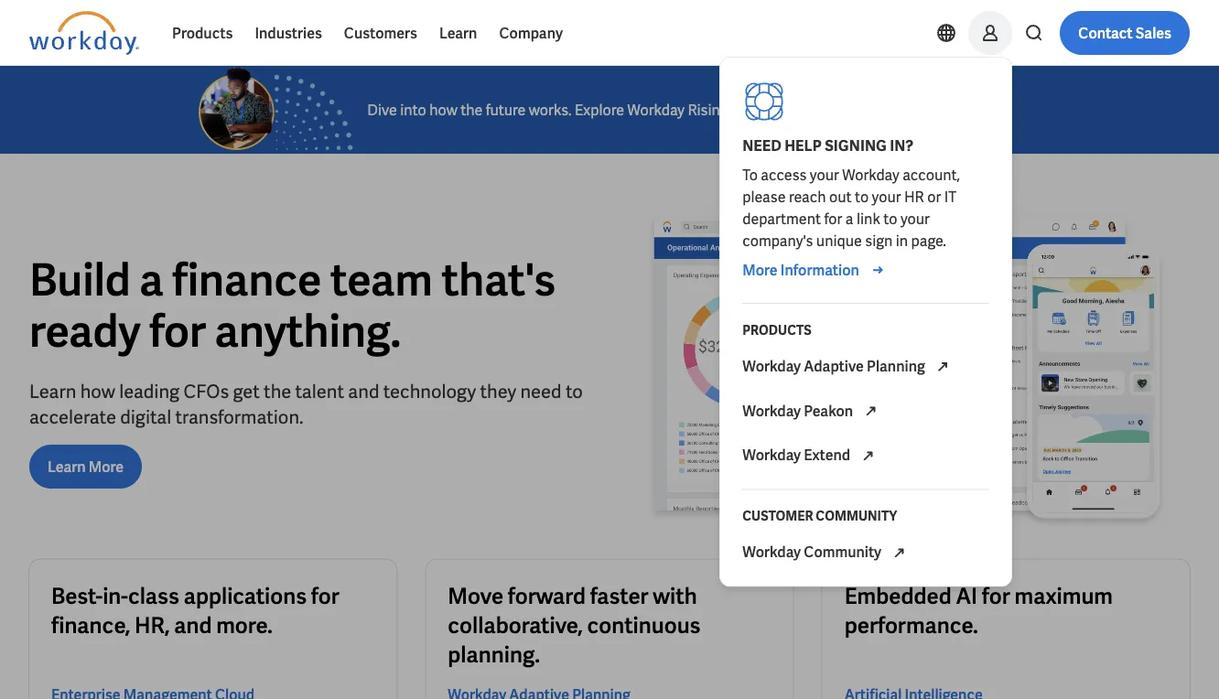 Task type: describe. For each thing, give the bounding box(es) containing it.
move forward faster with collaborative, continuous planning.
[[448, 582, 701, 669]]

sales
[[1136, 23, 1172, 43]]

workday peakon
[[743, 401, 856, 421]]

please
[[743, 187, 786, 206]]

1 horizontal spatial the
[[461, 100, 483, 119]]

go to the homepage image
[[29, 11, 139, 55]]

cfos
[[183, 380, 229, 404]]

build
[[29, 251, 131, 308]]

page.
[[911, 231, 947, 250]]

collaborative,
[[448, 612, 583, 640]]

products button
[[161, 11, 244, 55]]

for inside best-in-class applications for finance, hr, and more.
[[311, 582, 339, 611]]

opens in a new tab image for workday community
[[888, 542, 910, 564]]

they
[[480, 380, 517, 404]]

0 vertical spatial to
[[855, 187, 869, 206]]

workday for workday adaptive planning
[[743, 357, 801, 376]]

workday community link
[[732, 531, 1001, 575]]

finance
[[172, 251, 322, 308]]

and for technology
[[348, 380, 379, 404]]

industries button
[[244, 11, 333, 55]]

or
[[928, 187, 941, 206]]

need help signing in?
[[743, 136, 914, 155]]

hr,
[[135, 612, 170, 640]]

1 horizontal spatial how
[[430, 100, 458, 119]]

ai
[[956, 582, 978, 611]]

extend
[[804, 446, 851, 465]]

more information link
[[743, 259, 889, 281]]

information
[[781, 260, 859, 280]]

in?
[[890, 136, 914, 155]]

workday for workday peakon
[[743, 401, 801, 421]]

accelerate
[[29, 405, 116, 429]]

in-
[[103, 582, 128, 611]]

peakon
[[804, 401, 853, 421]]

rising
[[688, 100, 728, 119]]

explore
[[575, 100, 624, 119]]

workday left rising
[[628, 100, 685, 119]]

that's
[[442, 251, 556, 308]]

reach
[[789, 187, 826, 206]]

desktop view of financial management operational analysis dashboard showing operating expenses by cost center and mobile view of human capital management home screen showing suggested tasks and announcements. image
[[624, 212, 1190, 531]]

dive
[[367, 100, 397, 119]]

company button
[[488, 11, 574, 55]]

more information
[[743, 260, 859, 280]]

class
[[128, 582, 179, 611]]

digital
[[120, 405, 171, 429]]

contact sales
[[1079, 23, 1172, 43]]

learn for learn more
[[48, 457, 86, 476]]

2 horizontal spatial to
[[884, 209, 898, 228]]

applications
[[184, 582, 307, 611]]

contact
[[1079, 23, 1133, 43]]

adaptive
[[804, 357, 864, 376]]

in
[[896, 231, 908, 250]]

team
[[330, 251, 433, 308]]

a inside build a finance team that's ready for anything.
[[139, 251, 164, 308]]

account,
[[903, 165, 960, 184]]

talent
[[295, 380, 344, 404]]

workday peakon link
[[732, 389, 1001, 434]]

workday community
[[743, 543, 885, 562]]

transformation.
[[175, 405, 304, 429]]

to
[[743, 165, 758, 184]]

faster
[[590, 582, 649, 611]]

the inside learn how leading cfos get the talent and technology they need to accelerate digital transformation.
[[264, 380, 291, 404]]

out
[[829, 187, 852, 206]]

department
[[743, 209, 821, 228]]

contact sales link
[[1060, 11, 1190, 55]]

community for customer community
[[816, 508, 897, 525]]



Task type: locate. For each thing, give the bounding box(es) containing it.
1 vertical spatial opens in a new tab image
[[888, 542, 910, 564]]

community down customer community in the bottom of the page
[[804, 543, 882, 562]]

learn button
[[428, 11, 488, 55]]

1 horizontal spatial to
[[855, 187, 869, 206]]

your left hr
[[872, 187, 901, 206]]

opens in a new tab image
[[932, 356, 954, 378], [888, 542, 910, 564]]

opens in a new tab image up embedded at the right bottom of page
[[888, 542, 910, 564]]

a left link
[[846, 209, 854, 228]]

1 vertical spatial your
[[872, 187, 901, 206]]

learn for learn how leading cfos get the talent and technology they need to accelerate digital transformation.
[[29, 380, 76, 404]]

1 horizontal spatial more
[[743, 260, 778, 280]]

0 horizontal spatial opens in a new tab image
[[888, 542, 910, 564]]

workday extend link
[[732, 434, 1001, 478]]

learn more link
[[29, 445, 142, 489]]

for up the leading
[[149, 302, 206, 360]]

with
[[653, 582, 697, 611]]

embedded
[[845, 582, 952, 611]]

1 horizontal spatial opens in a new tab image
[[932, 356, 954, 378]]

1 horizontal spatial and
[[348, 380, 379, 404]]

more down company's on the top right
[[743, 260, 778, 280]]

0 vertical spatial community
[[816, 508, 897, 525]]

build a finance team that's ready for anything.
[[29, 251, 556, 360]]

0 vertical spatial more
[[743, 260, 778, 280]]

to access your workday account, please reach out to your hr or it department for a link to your company's unique sign in page.
[[743, 165, 962, 250]]

community for workday community
[[804, 543, 882, 562]]

0 vertical spatial learn
[[439, 23, 477, 43]]

planning
[[867, 357, 925, 376]]

workday down customer
[[743, 543, 801, 562]]

and right talent
[[348, 380, 379, 404]]

community
[[816, 508, 897, 525], [804, 543, 882, 562]]

opens in a new tab image right peakon
[[860, 401, 882, 423]]

your up out in the right of the page
[[810, 165, 839, 184]]

products down more information
[[743, 322, 812, 338]]

for right applications on the bottom left
[[311, 582, 339, 611]]

to
[[855, 187, 869, 206], [884, 209, 898, 228], [566, 380, 583, 404]]

learn how leading cfos get the talent and technology they need to accelerate digital transformation.
[[29, 380, 583, 429]]

0 horizontal spatial the
[[264, 380, 291, 404]]

company
[[499, 23, 563, 43]]

future
[[486, 100, 526, 119]]

for inside build a finance team that's ready for anything.
[[149, 302, 206, 360]]

1 horizontal spatial a
[[846, 209, 854, 228]]

learn for learn
[[439, 23, 477, 43]]

customer community
[[743, 508, 897, 525]]

learn down accelerate
[[48, 457, 86, 476]]

best-in-class applications for finance, hr, and more.
[[51, 582, 339, 640]]

need
[[743, 136, 782, 155]]

1 horizontal spatial products
[[743, 322, 812, 338]]

learn inside learn how leading cfos get the talent and technology they need to accelerate digital transformation.
[[29, 380, 76, 404]]

workday adaptive planning
[[743, 357, 928, 376]]

your
[[810, 165, 839, 184], [872, 187, 901, 206], [901, 209, 930, 228]]

how right "into" in the left of the page
[[430, 100, 458, 119]]

2 vertical spatial to
[[566, 380, 583, 404]]

0 vertical spatial and
[[348, 380, 379, 404]]

into
[[400, 100, 426, 119]]

for inside the "embedded ai for maximum performance."
[[982, 582, 1011, 611]]

and inside best-in-class applications for finance, hr, and more.
[[174, 612, 212, 640]]

learn up accelerate
[[29, 380, 76, 404]]

workday extend
[[743, 446, 854, 465]]

0 vertical spatial your
[[810, 165, 839, 184]]

0 horizontal spatial products
[[172, 23, 233, 43]]

0 horizontal spatial a
[[139, 251, 164, 308]]

opens in a new tab image for workday extend
[[857, 446, 879, 467]]

community up workday community 'link'
[[816, 508, 897, 525]]

now.
[[866, 100, 897, 119]]

community inside 'link'
[[804, 543, 882, 562]]

learn left company "dropdown button"
[[439, 23, 477, 43]]

opens in a new tab image inside workday community 'link'
[[888, 542, 910, 564]]

move
[[448, 582, 504, 611]]

unique
[[817, 231, 862, 250]]

products inside dropdown button
[[172, 23, 233, 43]]

embedded ai for maximum performance.
[[845, 582, 1113, 640]]

to inside learn how leading cfos get the talent and technology they need to accelerate digital transformation.
[[566, 380, 583, 404]]

1 vertical spatial how
[[80, 380, 115, 404]]

for
[[824, 209, 843, 228], [149, 302, 206, 360], [311, 582, 339, 611], [982, 582, 1011, 611]]

workday
[[628, 100, 685, 119], [842, 165, 900, 184], [743, 357, 801, 376], [743, 401, 801, 421], [743, 446, 801, 465], [743, 543, 801, 562]]

learn inside dropdown button
[[439, 23, 477, 43]]

more down accelerate
[[89, 457, 124, 476]]

and for more.
[[174, 612, 212, 640]]

how inside learn how leading cfos get the talent and technology they need to accelerate digital transformation.
[[80, 380, 115, 404]]

1 vertical spatial opens in a new tab image
[[857, 446, 879, 467]]

your down hr
[[901, 209, 930, 228]]

for up unique
[[824, 209, 843, 228]]

workday adaptive planning link
[[732, 344, 1001, 389]]

performance.
[[845, 612, 979, 640]]

leading
[[119, 380, 180, 404]]

opens in a new tab image
[[860, 401, 882, 423], [857, 446, 879, 467]]

a right build
[[139, 251, 164, 308]]

0 vertical spatial a
[[846, 209, 854, 228]]

the right get
[[264, 380, 291, 404]]

anything.
[[215, 302, 401, 360]]

opens in a new tab image inside workday peakon link
[[860, 401, 882, 423]]

learn
[[439, 23, 477, 43], [29, 380, 76, 404], [48, 457, 86, 476]]

ready
[[29, 302, 141, 360]]

0 vertical spatial opens in a new tab image
[[932, 356, 954, 378]]

it
[[945, 187, 957, 206]]

1 vertical spatial more
[[89, 457, 124, 476]]

0 horizontal spatial more
[[89, 457, 124, 476]]

to right out in the right of the page
[[855, 187, 869, 206]]

access
[[761, 165, 807, 184]]

maximum
[[1015, 582, 1113, 611]]

link
[[857, 209, 881, 228]]

0 vertical spatial opens in a new tab image
[[860, 401, 882, 423]]

opens in a new tab image right the planning
[[932, 356, 954, 378]]

2 vertical spatial learn
[[48, 457, 86, 476]]

to right need
[[566, 380, 583, 404]]

technology
[[383, 380, 476, 404]]

how
[[430, 100, 458, 119], [80, 380, 115, 404]]

workday for workday community
[[743, 543, 801, 562]]

a
[[846, 209, 854, 228], [139, 251, 164, 308]]

1 vertical spatial community
[[804, 543, 882, 562]]

workday down workday peakon
[[743, 446, 801, 465]]

a inside to access your workday account, please reach out to your hr or it department for a link to your company's unique sign in page.
[[846, 209, 854, 228]]

workday for workday extend
[[743, 446, 801, 465]]

two people shaking hands image
[[199, 66, 353, 154]]

workday up workday peakon
[[743, 357, 801, 376]]

for inside to access your workday account, please reach out to your hr or it department for a link to your company's unique sign in page.
[[824, 209, 843, 228]]

content
[[811, 100, 863, 119]]

continuous
[[587, 612, 701, 640]]

to right link
[[884, 209, 898, 228]]

and inside learn how leading cfos get the talent and technology they need to accelerate digital transformation.
[[348, 380, 379, 404]]

customers button
[[333, 11, 428, 55]]

opens in a new tab image inside the workday extend link
[[857, 446, 879, 467]]

learn more
[[48, 457, 124, 476]]

products left industries dropdown button on the top
[[172, 23, 233, 43]]

0 horizontal spatial and
[[174, 612, 212, 640]]

0 horizontal spatial to
[[566, 380, 583, 404]]

opens in a new tab image for workday adaptive planning
[[932, 356, 954, 378]]

0 vertical spatial the
[[461, 100, 483, 119]]

the left future
[[461, 100, 483, 119]]

1 vertical spatial a
[[139, 251, 164, 308]]

opens in a new tab image right extend at the bottom
[[857, 446, 879, 467]]

opens in a new tab image for workday peakon
[[860, 401, 882, 423]]

sign
[[865, 231, 893, 250]]

opens in a new tab image inside workday adaptive planning link
[[932, 356, 954, 378]]

how up accelerate
[[80, 380, 115, 404]]

workday inside to access your workday account, please reach out to your hr or it department for a link to your company's unique sign in page.
[[842, 165, 900, 184]]

0 vertical spatial how
[[430, 100, 458, 119]]

0 vertical spatial products
[[172, 23, 233, 43]]

best-
[[51, 582, 103, 611]]

workday down signing
[[842, 165, 900, 184]]

0 horizontal spatial how
[[80, 380, 115, 404]]

industries
[[255, 23, 322, 43]]

customers
[[344, 23, 417, 43]]

works.
[[529, 100, 572, 119]]

hr
[[905, 187, 924, 206]]

need
[[520, 380, 562, 404]]

signing
[[825, 136, 887, 155]]

finance,
[[51, 612, 130, 640]]

more
[[743, 260, 778, 280], [89, 457, 124, 476]]

1 vertical spatial and
[[174, 612, 212, 640]]

customer
[[743, 508, 814, 525]]

1 vertical spatial products
[[743, 322, 812, 338]]

more.
[[216, 612, 273, 640]]

2 vertical spatial your
[[901, 209, 930, 228]]

1 vertical spatial learn
[[29, 380, 76, 404]]

products
[[172, 23, 233, 43], [743, 322, 812, 338]]

and
[[348, 380, 379, 404], [174, 612, 212, 640]]

dive into how the future works. explore workday rising on-demand content now.
[[367, 100, 900, 119]]

get
[[233, 380, 260, 404]]

for right ai
[[982, 582, 1011, 611]]

1 vertical spatial to
[[884, 209, 898, 228]]

workday up workday extend
[[743, 401, 801, 421]]

demand
[[753, 100, 807, 119]]

and right hr,
[[174, 612, 212, 640]]

forward
[[508, 582, 586, 611]]

company's
[[743, 231, 813, 250]]

on-
[[732, 100, 753, 119]]

planning.
[[448, 641, 540, 669]]

1 vertical spatial the
[[264, 380, 291, 404]]

workday inside 'link'
[[743, 543, 801, 562]]



Task type: vqa. For each thing, say whether or not it's contained in the screenshot.
AI.
no



